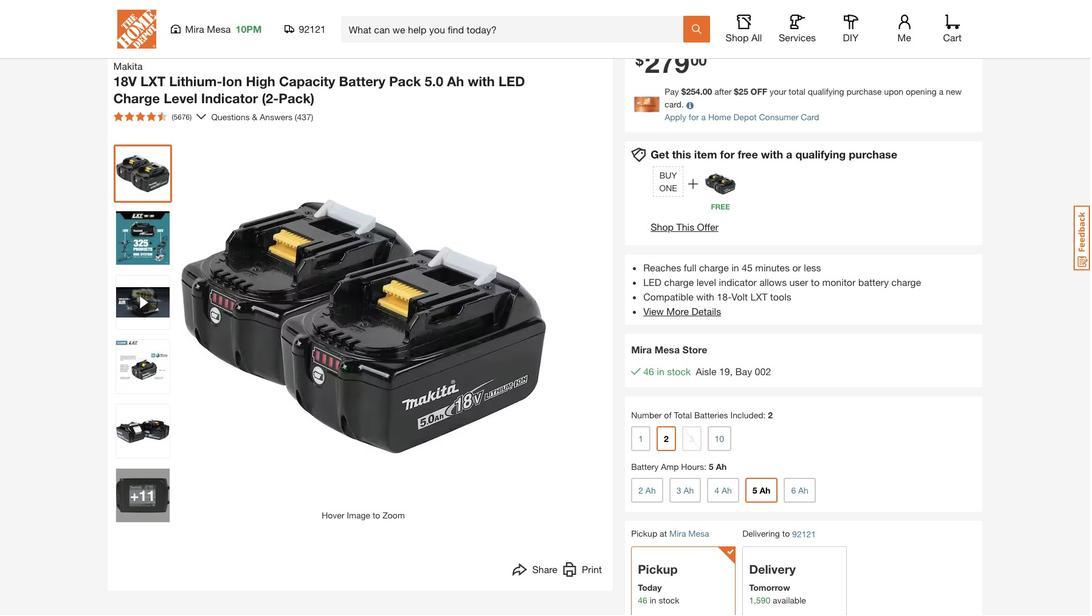 Task type: vqa. For each thing, say whether or not it's contained in the screenshot.
"Items" related to cu
no



Task type: describe. For each thing, give the bounding box(es) containing it.
+ 11
[[130, 488, 155, 505]]

92121 button
[[284, 23, 326, 35]]

zoom
[[383, 511, 405, 521]]

cart link
[[939, 15, 966, 44]]

makita 18v lxt lithium-ion high capacity battery pack 5.0 ah with led charge level indicator (2-pack)
[[113, 60, 525, 106]]

after
[[714, 87, 732, 97]]

0 vertical spatial home
[[113, 14, 140, 26]]

1 vertical spatial store
[[683, 344, 707, 356]]

0 vertical spatial batteries
[[355, 14, 393, 26]]

battery amp hours : 5 ah
[[631, 462, 727, 472]]

at
[[660, 529, 667, 539]]

&
[[252, 112, 257, 122]]

hours
[[681, 462, 704, 472]]

home link
[[113, 14, 140, 26]]

10 button
[[707, 427, 732, 452]]

mira mesa button
[[669, 529, 709, 539]]

2 horizontal spatial charge
[[892, 277, 921, 288]]

0 horizontal spatial for
[[689, 112, 699, 122]]

capacity
[[279, 74, 335, 89]]

reaches full charge in 45 minutes or less led charge level indicator allows user to monitor battery charge compatible with 18-volt lxt tools view more details
[[643, 262, 921, 317]]

1 horizontal spatial charge
[[699, 262, 729, 274]]

total
[[674, 410, 692, 421]]

number of total batteries included : 2
[[631, 410, 773, 421]]

1 horizontal spatial $
[[681, 87, 686, 97]]

1 horizontal spatial batteries
[[694, 410, 728, 421]]

the home depot logo image
[[117, 10, 156, 49]]

led inside makita 18v lxt lithium-ion high capacity battery pack 5.0 ah with led charge level indicator (2-pack)
[[499, 74, 525, 89]]

more
[[667, 306, 689, 317]]

lithium-
[[169, 74, 222, 89]]

me
[[898, 32, 911, 43]]

card.
[[665, 99, 684, 110]]

delivery
[[749, 563, 796, 577]]

2 / from the left
[[180, 15, 182, 26]]

46 inside pickup today 46 in stock
[[638, 596, 647, 606]]

share button
[[513, 563, 558, 581]]

0 vertical spatial :
[[763, 410, 766, 421]]

all
[[751, 32, 762, 43]]

to inside button
[[373, 511, 380, 521]]

view more details link
[[643, 306, 721, 317]]

questions
[[211, 112, 250, 122]]

view
[[643, 306, 664, 317]]

promotion image image
[[705, 169, 736, 199]]

1 vertical spatial :
[[704, 462, 706, 472]]

new
[[946, 87, 962, 97]]

aisle 19, bay 002
[[696, 366, 771, 378]]

to inside reaches full charge in 45 minutes or less led charge level indicator allows user to monitor battery charge compatible with 18-volt lxt tools view more details
[[811, 277, 820, 288]]

upon
[[884, 87, 904, 97]]

in for pickup
[[650, 596, 656, 606]]

diy button
[[831, 15, 870, 44]]

allows
[[759, 277, 787, 288]]

a for upon
[[939, 87, 944, 97]]

4.5 stars image
[[113, 112, 167, 122]]

ah inside makita 18v lxt lithium-ion high capacity battery pack 5.0 ah with led charge level indicator (2-pack)
[[447, 74, 464, 89]]

5 ah
[[753, 486, 771, 496]]

pickup today 46 in stock
[[638, 563, 680, 606]]

46 in stock
[[643, 366, 691, 378]]

pickup for pickup today 46 in stock
[[638, 563, 678, 577]]

ah up 4 ah 'button'
[[716, 462, 727, 472]]

feedback link image
[[1074, 206, 1090, 271]]

makita power tool batteries bl1850b 2 a0.3 image
[[116, 405, 169, 458]]

with inside makita 18v lxt lithium-ion high capacity battery pack 5.0 ah with led charge level indicator (2-pack)
[[468, 74, 495, 89]]

6
[[791, 486, 796, 496]]

What can we help you find today? search field
[[349, 16, 682, 42]]

your
[[770, 87, 786, 97]]

details
[[692, 306, 721, 317]]

18v
[[113, 74, 137, 89]]

volt
[[732, 291, 748, 303]]

92121 inside button
[[299, 23, 326, 35]]

6 ah
[[791, 486, 809, 496]]

opening
[[906, 87, 937, 97]]

card
[[801, 112, 819, 122]]

sku
[[914, 13, 929, 22]]

2 power from the left
[[304, 14, 331, 26]]

2 horizontal spatial $
[[734, 87, 739, 97]]

or
[[792, 262, 801, 274]]

info image
[[686, 102, 694, 109]]

available
[[773, 596, 806, 606]]

1 vertical spatial for
[[720, 148, 735, 161]]

purchase inside your total qualifying purchase upon opening a new card.
[[847, 87, 882, 97]]

pack)
[[279, 90, 315, 106]]

3 button
[[682, 427, 701, 452]]

cart
[[943, 32, 962, 43]]

get
[[651, 148, 669, 161]]

206609332
[[783, 13, 820, 22]]

2 tool from the left
[[334, 14, 352, 26]]

2 horizontal spatial mira
[[669, 529, 686, 539]]

apply for a home depot consumer card
[[665, 112, 819, 122]]

buy one
[[659, 170, 677, 193]]

item
[[694, 148, 717, 161]]

0 vertical spatial 46
[[643, 366, 654, 378]]

accessories
[[238, 14, 291, 26]]

number
[[631, 410, 662, 421]]

1 tool from the left
[[218, 14, 236, 26]]

2 left sku at right top
[[886, 13, 890, 22]]

0 vertical spatial 5
[[709, 462, 714, 472]]

buy
[[660, 170, 677, 181]]

1 vertical spatial qualifying
[[796, 148, 846, 161]]

1 vertical spatial a
[[701, 112, 706, 122]]

279
[[645, 47, 689, 79]]

1
[[639, 434, 643, 444]]

ah for 6 ah
[[798, 486, 809, 496]]

tools
[[770, 291, 791, 303]]

reaches
[[643, 262, 681, 274]]

19,
[[719, 366, 733, 378]]

consumer
[[759, 112, 799, 122]]

mira for mira mesa store
[[631, 344, 652, 356]]

00
[[691, 52, 707, 69]]

compatible
[[643, 291, 694, 303]]

amp
[[661, 462, 679, 472]]

depot
[[734, 112, 757, 122]]

1 vertical spatial with
[[761, 148, 783, 161]]

print button
[[562, 563, 602, 581]]

bay
[[735, 366, 752, 378]]

(5676) link
[[109, 107, 206, 126]]

apply now image
[[634, 97, 665, 113]]

makita power tool batteries bl1850b 2 e1.1 image
[[116, 212, 169, 265]]

questions & answers (437)
[[211, 112, 313, 122]]

total
[[789, 87, 806, 97]]

delivering
[[742, 529, 780, 539]]

1 button
[[631, 427, 651, 452]]

shop this offer
[[651, 221, 719, 233]]

2 inside button
[[664, 434, 669, 444]]

3 / from the left
[[296, 15, 299, 26]]

4
[[715, 486, 719, 496]]

ah for 5 ah
[[760, 486, 771, 496]]



Task type: locate. For each thing, give the bounding box(es) containing it.
with
[[468, 74, 495, 89], [761, 148, 783, 161], [696, 291, 714, 303]]

0 horizontal spatial 92121
[[299, 23, 326, 35]]

tool left accessories
[[218, 14, 236, 26]]

2 horizontal spatial a
[[939, 87, 944, 97]]

a inside your total qualifying purchase upon opening a new card.
[[939, 87, 944, 97]]

18-
[[717, 291, 732, 303]]

internet # 206609332 model # bl1850b-2 store sku # 1002582450
[[750, 13, 978, 22]]

1 vertical spatial purchase
[[849, 148, 897, 161]]

charge
[[113, 90, 160, 106]]

pickup left at
[[631, 529, 657, 539]]

0 vertical spatial to
[[811, 277, 820, 288]]

1 vertical spatial mira
[[631, 344, 652, 356]]

pickup inside pickup today 46 in stock
[[638, 563, 678, 577]]

shop left this
[[651, 221, 674, 233]]

1 horizontal spatial with
[[696, 291, 714, 303]]

1 horizontal spatial lxt
[[751, 291, 768, 303]]

2 left 3 ah button
[[639, 486, 643, 496]]

home / tools / power tool accessories / power tool batteries
[[113, 14, 393, 26]]

makita power tool batteries bl1850b 2 40.2 image
[[116, 340, 169, 394]]

2 horizontal spatial in
[[732, 262, 739, 274]]

0 horizontal spatial charge
[[664, 277, 694, 288]]

in left 45
[[732, 262, 739, 274]]

92121 link
[[792, 528, 816, 541]]

mesa up 46 in stock
[[655, 344, 680, 356]]

tool right "92121" button
[[334, 14, 352, 26]]

2 vertical spatial to
[[782, 529, 790, 539]]

with right free
[[761, 148, 783, 161]]

ah down hours
[[684, 486, 694, 496]]

1 vertical spatial in
[[657, 366, 664, 378]]

$ inside the $ 279 00
[[635, 52, 644, 69]]

this
[[676, 221, 694, 233]]

offer
[[697, 221, 719, 233]]

1 horizontal spatial 5
[[753, 486, 757, 496]]

0 vertical spatial pickup
[[631, 529, 657, 539]]

254.00
[[686, 87, 712, 97]]

1 horizontal spatial mira
[[631, 344, 652, 356]]

battery inside makita 18v lxt lithium-ion high capacity battery pack 5.0 ah with led charge level indicator (2-pack)
[[339, 74, 385, 89]]

0 horizontal spatial shop
[[651, 221, 674, 233]]

0 horizontal spatial /
[[144, 15, 147, 26]]

free
[[711, 202, 730, 212]]

lxt up 'charge'
[[140, 74, 165, 89]]

battery
[[858, 277, 889, 288]]

mesa for 10pm
[[207, 23, 231, 35]]

home left depot
[[708, 112, 731, 122]]

with right 5.0
[[468, 74, 495, 89]]

1 vertical spatial batteries
[[694, 410, 728, 421]]

0 horizontal spatial tool
[[218, 14, 236, 26]]

ah inside button
[[684, 486, 694, 496]]

apply
[[665, 112, 686, 122]]

1 vertical spatial stock
[[659, 596, 680, 606]]

1 power from the left
[[187, 14, 215, 26]]

batteries
[[355, 14, 393, 26], [694, 410, 728, 421]]

lxt
[[140, 74, 165, 89], [751, 291, 768, 303]]

power right tools link
[[187, 14, 215, 26]]

print
[[582, 564, 602, 576]]

0 vertical spatial mira
[[185, 23, 204, 35]]

pickup
[[631, 529, 657, 539], [638, 563, 678, 577]]

mesa right at
[[688, 529, 709, 539]]

shop inside button
[[726, 32, 749, 43]]

002
[[755, 366, 771, 378]]

answers
[[260, 112, 292, 122]]

1 vertical spatial 92121
[[792, 529, 816, 540]]

2 down of at bottom
[[664, 434, 669, 444]]

$ left 279
[[635, 52, 644, 69]]

4 ah
[[715, 486, 732, 496]]

0 horizontal spatial :
[[704, 462, 706, 472]]

for down info "image"
[[689, 112, 699, 122]]

4 ah button
[[707, 478, 739, 503]]

shop for shop all
[[726, 32, 749, 43]]

0 horizontal spatial store
[[683, 344, 707, 356]]

/
[[144, 15, 147, 26], [180, 15, 182, 26], [296, 15, 299, 26]]

charge right battery
[[892, 277, 921, 288]]

(437)
[[295, 112, 313, 122]]

2 right included
[[768, 410, 773, 421]]

10pm
[[236, 23, 262, 35]]

shop all button
[[724, 15, 763, 44]]

0 vertical spatial stock
[[667, 366, 691, 378]]

power tool accessories link
[[187, 14, 291, 26]]

led down what can we help you find today? search box at top
[[499, 74, 525, 89]]

tool
[[218, 14, 236, 26], [334, 14, 352, 26]]

# right model
[[847, 13, 851, 22]]

0 horizontal spatial home
[[113, 14, 140, 26]]

2 horizontal spatial to
[[811, 277, 820, 288]]

0 vertical spatial mesa
[[207, 23, 231, 35]]

pack
[[389, 74, 421, 89]]

shop left all
[[726, 32, 749, 43]]

0 vertical spatial in
[[732, 262, 739, 274]]

0 horizontal spatial a
[[701, 112, 706, 122]]

1 horizontal spatial 3
[[689, 434, 694, 444]]

pickup for pickup at mira mesa
[[631, 529, 657, 539]]

pay $ 254.00 after $ 25 off
[[665, 87, 767, 97]]

1 horizontal spatial battery
[[631, 462, 659, 472]]

store up aisle
[[683, 344, 707, 356]]

0 horizontal spatial lxt
[[140, 74, 165, 89]]

1 / from the left
[[144, 15, 147, 26]]

2 vertical spatial with
[[696, 291, 714, 303]]

5 right hours
[[709, 462, 714, 472]]

0 horizontal spatial #
[[777, 13, 781, 22]]

ah for 3 ah
[[684, 486, 694, 496]]

3 down total
[[689, 434, 694, 444]]

6 ah button
[[784, 478, 816, 503]]

lxt inside reaches full charge in 45 minutes or less led charge level indicator allows user to monitor battery charge compatible with 18-volt lxt tools view more details
[[751, 291, 768, 303]]

a
[[939, 87, 944, 97], [701, 112, 706, 122], [786, 148, 792, 161]]

1 vertical spatial 5
[[753, 486, 757, 496]]

to left zoom
[[373, 511, 380, 521]]

0 horizontal spatial 3
[[677, 486, 681, 496]]

1 horizontal spatial led
[[643, 277, 662, 288]]

mira right tools
[[185, 23, 204, 35]]

charge up 'level'
[[699, 262, 729, 274]]

1 horizontal spatial tool
[[334, 14, 352, 26]]

1 horizontal spatial shop
[[726, 32, 749, 43]]

1 vertical spatial mesa
[[655, 344, 680, 356]]

3 for 3 ah
[[677, 486, 681, 496]]

store left sku at right top
[[895, 13, 912, 22]]

mesa left 10pm
[[207, 23, 231, 35]]

92121 inside delivering to 92121
[[792, 529, 816, 540]]

ah inside button
[[798, 486, 809, 496]]

0 vertical spatial a
[[939, 87, 944, 97]]

3 ah button
[[669, 478, 701, 503]]

mira for mira mesa 10pm
[[185, 23, 204, 35]]

battery left pack
[[339, 74, 385, 89]]

2 horizontal spatial #
[[931, 13, 935, 22]]

0 vertical spatial for
[[689, 112, 699, 122]]

1 vertical spatial 46
[[638, 596, 647, 606]]

1 horizontal spatial :
[[763, 410, 766, 421]]

0 vertical spatial qualifying
[[808, 87, 844, 97]]

ah left 6
[[760, 486, 771, 496]]

1 horizontal spatial in
[[657, 366, 664, 378]]

1 vertical spatial shop
[[651, 221, 674, 233]]

# right sku at right top
[[931, 13, 935, 22]]

5.0
[[425, 74, 443, 89]]

1 horizontal spatial a
[[786, 148, 792, 161]]

2 vertical spatial mira
[[669, 529, 686, 539]]

led down reaches
[[643, 277, 662, 288]]

1 vertical spatial 3
[[677, 486, 681, 496]]

home
[[113, 14, 140, 26], [708, 112, 731, 122]]

in down today
[[650, 596, 656, 606]]

in
[[732, 262, 739, 274], [657, 366, 664, 378], [650, 596, 656, 606]]

home left tools
[[113, 14, 140, 26]]

stock down mira mesa store at bottom right
[[667, 366, 691, 378]]

stock down today
[[659, 596, 680, 606]]

0 horizontal spatial 5
[[709, 462, 714, 472]]

a down consumer
[[786, 148, 792, 161]]

1 horizontal spatial 92121
[[792, 529, 816, 540]]

3 down battery amp hours : 5 ah
[[677, 486, 681, 496]]

0 vertical spatial battery
[[339, 74, 385, 89]]

in inside pickup today 46 in stock
[[650, 596, 656, 606]]

battery up 2 ah
[[631, 462, 659, 472]]

0 vertical spatial led
[[499, 74, 525, 89]]

1 vertical spatial lxt
[[751, 291, 768, 303]]

qualifying inside your total qualifying purchase upon opening a new card.
[[808, 87, 844, 97]]

pickup up today
[[638, 563, 678, 577]]

2 horizontal spatial /
[[296, 15, 299, 26]]

1 horizontal spatial to
[[782, 529, 790, 539]]

46 down mira mesa store at bottom right
[[643, 366, 654, 378]]

10
[[715, 434, 724, 444]]

1 horizontal spatial for
[[720, 148, 735, 161]]

high
[[246, 74, 275, 89]]

2 vertical spatial a
[[786, 148, 792, 161]]

today
[[638, 583, 662, 593]]

tools
[[152, 14, 175, 26]]

0 horizontal spatial to
[[373, 511, 380, 521]]

45
[[742, 262, 753, 274]]

3 inside button
[[689, 434, 694, 444]]

makita power tool batteries bl1850b 2 64.0 image
[[116, 147, 169, 201]]

power right accessories
[[304, 14, 331, 26]]

1 horizontal spatial store
[[895, 13, 912, 22]]

2 vertical spatial mesa
[[688, 529, 709, 539]]

/ right tools link
[[180, 15, 182, 26]]

delivering to 92121
[[742, 529, 816, 540]]

0 horizontal spatial with
[[468, 74, 495, 89]]

ah left 3 ah button
[[646, 486, 656, 496]]

lxt right volt
[[751, 291, 768, 303]]

in inside reaches full charge in 45 minutes or less led charge level indicator allows user to monitor battery charge compatible with 18-volt lxt tools view more details
[[732, 262, 739, 274]]

share
[[532, 564, 558, 576]]

$ 279 00
[[635, 47, 707, 79]]

makita power tool batteries bl1850b 2 1d.4 image
[[116, 469, 169, 523]]

1 vertical spatial pickup
[[638, 563, 678, 577]]

to down less
[[811, 277, 820, 288]]

charge up the compatible
[[664, 277, 694, 288]]

$ right "after"
[[734, 87, 739, 97]]

tomorrow
[[749, 583, 790, 593]]

0 horizontal spatial mesa
[[207, 23, 231, 35]]

# right internet
[[777, 13, 781, 22]]

(5676)
[[172, 112, 192, 122]]

5 right 4 ah 'button'
[[753, 486, 757, 496]]

2 # from the left
[[847, 13, 851, 22]]

92121 right delivering
[[792, 529, 816, 540]]

(2-
[[262, 90, 279, 106]]

for
[[689, 112, 699, 122], [720, 148, 735, 161]]

0 vertical spatial store
[[895, 13, 912, 22]]

1 horizontal spatial /
[[180, 15, 182, 26]]

5 inside button
[[753, 486, 757, 496]]

with up details
[[696, 291, 714, 303]]

battery
[[339, 74, 385, 89], [631, 462, 659, 472]]

ah for 4 ah
[[722, 486, 732, 496]]

5814814805001 image
[[116, 276, 169, 330]]

mesa for store
[[655, 344, 680, 356]]

led inside reaches full charge in 45 minutes or less led charge level indicator allows user to monitor battery charge compatible with 18-volt lxt tools view more details
[[643, 277, 662, 288]]

2 inside button
[[639, 486, 643, 496]]

one
[[659, 183, 677, 193]]

purchase
[[847, 87, 882, 97], [849, 148, 897, 161]]

stock inside pickup today 46 in stock
[[659, 596, 680, 606]]

0 horizontal spatial led
[[499, 74, 525, 89]]

with inside reaches full charge in 45 minutes or less led charge level indicator allows user to monitor battery charge compatible with 18-volt lxt tools view more details
[[696, 291, 714, 303]]

hover
[[322, 511, 344, 521]]

get this item for free with a qualifying purchase
[[651, 148, 897, 161]]

services button
[[778, 15, 817, 44]]

shop for shop this offer
[[651, 221, 674, 233]]

3 inside button
[[677, 486, 681, 496]]

1 vertical spatial to
[[373, 511, 380, 521]]

a for free
[[786, 148, 792, 161]]

0 vertical spatial 92121
[[299, 23, 326, 35]]

2 horizontal spatial with
[[761, 148, 783, 161]]

hover image to zoom
[[322, 511, 405, 521]]

makita link
[[113, 59, 147, 74]]

1002582450
[[937, 13, 978, 22]]

1 # from the left
[[777, 13, 781, 22]]

3 # from the left
[[931, 13, 935, 22]]

qualifying
[[808, 87, 844, 97], [796, 148, 846, 161]]

included
[[731, 410, 763, 421]]

minutes
[[755, 262, 790, 274]]

qualifying down card on the top right of page
[[796, 148, 846, 161]]

2 horizontal spatial mesa
[[688, 529, 709, 539]]

0 vertical spatial shop
[[726, 32, 749, 43]]

3 for 3
[[689, 434, 694, 444]]

1 horizontal spatial power
[[304, 14, 331, 26]]

a left new
[[939, 87, 944, 97]]

3 ah
[[677, 486, 694, 496]]

46 down today
[[638, 596, 647, 606]]

qualifying right total
[[808, 87, 844, 97]]

apply for a home depot consumer card link
[[665, 112, 819, 122]]

mira right at
[[669, 529, 686, 539]]

in down mira mesa store at bottom right
[[657, 366, 664, 378]]

mira up 46 in stock
[[631, 344, 652, 356]]

$ right pay
[[681, 87, 686, 97]]

0 vertical spatial lxt
[[140, 74, 165, 89]]

0 vertical spatial with
[[468, 74, 495, 89]]

1 horizontal spatial mesa
[[655, 344, 680, 356]]

ah right 5.0
[[447, 74, 464, 89]]

ah right 4
[[722, 486, 732, 496]]

0 vertical spatial purchase
[[847, 87, 882, 97]]

0 horizontal spatial batteries
[[355, 14, 393, 26]]

mira mesa store
[[631, 344, 707, 356]]

for left free
[[720, 148, 735, 161]]

/ right accessories
[[296, 15, 299, 26]]

ah inside 'button'
[[722, 486, 732, 496]]

1 horizontal spatial #
[[847, 13, 851, 22]]

92121 right accessories
[[299, 23, 326, 35]]

less
[[804, 262, 821, 274]]

off
[[751, 87, 767, 97]]

2 button
[[657, 427, 676, 452]]

lxt inside makita 18v lxt lithium-ion high capacity battery pack 5.0 ah with led charge level indicator (2-pack)
[[140, 74, 165, 89]]

ah
[[447, 74, 464, 89], [716, 462, 727, 472], [646, 486, 656, 496], [684, 486, 694, 496], [722, 486, 732, 496], [760, 486, 771, 496], [798, 486, 809, 496]]

full
[[684, 262, 697, 274]]

(5676) button
[[109, 107, 197, 126]]

in for reaches
[[732, 262, 739, 274]]

shop
[[726, 32, 749, 43], [651, 221, 674, 233]]

25
[[739, 87, 748, 97]]

/ left tools
[[144, 15, 147, 26]]

1 vertical spatial home
[[708, 112, 731, 122]]

0 horizontal spatial in
[[650, 596, 656, 606]]

ah right 6
[[798, 486, 809, 496]]

aisle
[[696, 366, 717, 378]]

0 horizontal spatial mira
[[185, 23, 204, 35]]

a down '254.00'
[[701, 112, 706, 122]]

user
[[790, 277, 808, 288]]

1,590
[[749, 596, 770, 606]]

to left 92121 link
[[782, 529, 790, 539]]

ah for 2 ah
[[646, 486, 656, 496]]

mesa
[[207, 23, 231, 35], [655, 344, 680, 356], [688, 529, 709, 539]]

1 vertical spatial battery
[[631, 462, 659, 472]]

to inside delivering to 92121
[[782, 529, 790, 539]]

0 vertical spatial 3
[[689, 434, 694, 444]]



